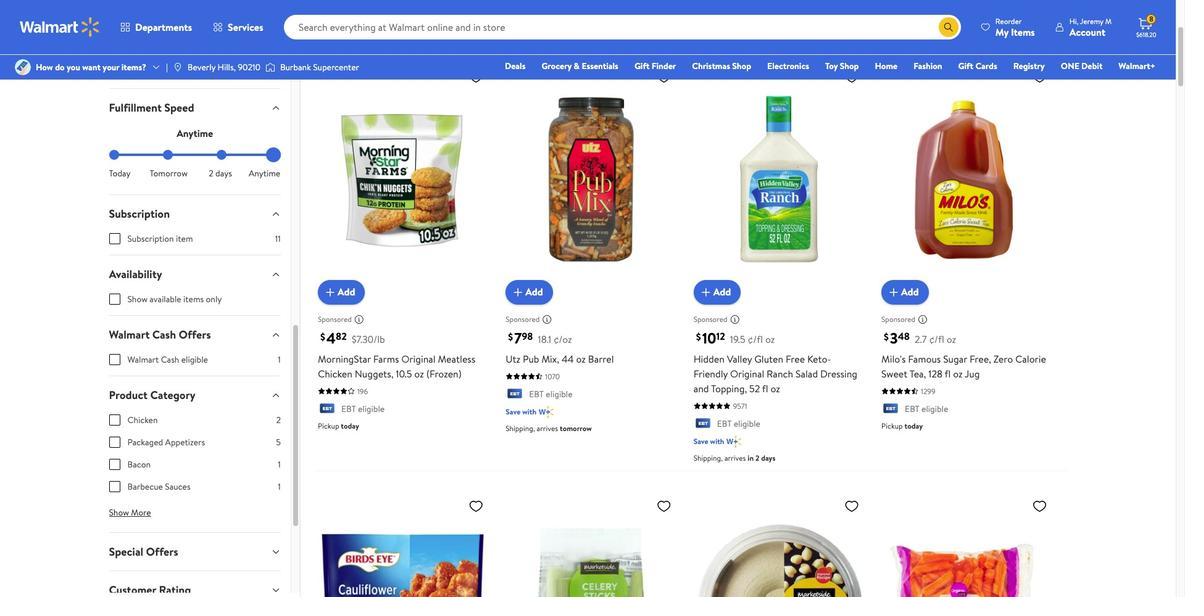 Task type: locate. For each thing, give the bounding box(es) containing it.
4 sponsored from the left
[[882, 314, 916, 325]]

keto-
[[807, 352, 831, 366]]

0 horizontal spatial pickup
[[318, 421, 339, 432]]

registry
[[1014, 60, 1045, 72]]

1 ad disclaimer and feedback image from the left
[[354, 315, 364, 325]]

1 horizontal spatial arrives
[[725, 453, 746, 464]]

eligible down the 1299
[[922, 403, 948, 415]]

0 horizontal spatial add to cart image
[[511, 285, 526, 300]]

ebt eligible down the 1299
[[905, 403, 948, 415]]

1 horizontal spatial add to cart image
[[699, 285, 713, 300]]

ad disclaimer and feedback image up $7.30/lb
[[354, 315, 364, 325]]

add to cart image up 98
[[511, 285, 526, 300]]

ebt image for 10
[[694, 419, 712, 431]]

0 horizontal spatial fl
[[762, 382, 768, 396]]

oz right 44
[[576, 352, 586, 366]]

0 horizontal spatial save
[[506, 407, 521, 417]]

10
[[702, 328, 716, 349]]

add to cart image up 48
[[887, 285, 901, 300]]

1 horizontal spatial ebt image
[[694, 419, 712, 431]]

0 vertical spatial walmart plus image
[[539, 406, 554, 419]]

1 horizontal spatial pickup
[[882, 421, 903, 432]]

1 horizontal spatial with
[[710, 436, 724, 447]]

3 add button from the left
[[694, 280, 741, 305]]

0 horizontal spatial save with
[[506, 407, 537, 417]]

purchased
[[365, 28, 409, 42]]

¢/fl inside $ 3 48 2.7 ¢/fl oz milo's famous sugar free, zero calorie sweet tea, 128 fl oz jug
[[929, 333, 945, 346]]

add for 7
[[526, 286, 543, 299]]

0 vertical spatial offers
[[179, 327, 211, 343]]

dressing
[[820, 367, 858, 381]]

chicken down morningstar
[[318, 367, 352, 381]]

fl right the 128
[[945, 367, 951, 381]]

¢/fl right 2.7 in the bottom right of the page
[[929, 333, 945, 346]]

0 vertical spatial save with
[[506, 407, 537, 417]]

&
[[574, 60, 580, 72]]

anytime
[[177, 127, 213, 140], [249, 167, 280, 180]]

0 vertical spatial anytime
[[177, 127, 213, 140]]

fl inside the $ 10 12 19.5 ¢/fl oz hidden valley gluten free keto- friendly original ranch salad dressing and topping, 52 fl oz
[[762, 382, 768, 396]]

0 horizontal spatial original
[[401, 352, 436, 366]]

0 horizontal spatial with
[[522, 407, 537, 417]]

best
[[887, 46, 901, 57]]

$ left 3
[[884, 330, 889, 344]]

2 sponsored from the left
[[506, 314, 540, 325]]

shop inside christmas shop link
[[732, 60, 751, 72]]

subscription left item
[[127, 233, 174, 245]]

healthier alternatives in gametime food (107)
[[315, 3, 558, 19]]

eligible for 3
[[922, 403, 948, 415]]

3
[[890, 328, 898, 349]]

1 horizontal spatial in
[[748, 453, 754, 464]]

ebt eligible down 9571 in the bottom right of the page
[[717, 418, 761, 430]]

1 $ from the left
[[320, 330, 325, 344]]

appetizers
[[165, 436, 205, 449]]

ebt image down sweet
[[882, 404, 900, 416]]

add to cart image up 82
[[323, 285, 338, 300]]

0 horizontal spatial arrives
[[537, 423, 558, 434]]

show for show more
[[109, 507, 129, 519]]

¢/fl
[[748, 333, 763, 346], [929, 333, 945, 346]]

1 horizontal spatial save
[[694, 436, 709, 447]]

2 ¢/fl from the left
[[929, 333, 945, 346]]

1 horizontal spatial ¢/fl
[[929, 333, 945, 346]]

$ 7 98 18.1 ¢/oz utz pub mix, 44 oz barrel
[[506, 328, 614, 366]]

and
[[694, 382, 709, 396]]

special offers
[[109, 545, 178, 560]]

cash down walmart cash offers
[[161, 354, 179, 366]]

2 add from the left
[[526, 286, 543, 299]]

ebt down topping,
[[717, 418, 732, 430]]

1 vertical spatial save
[[694, 436, 709, 447]]

2
[[209, 167, 213, 180], [276, 414, 281, 427], [756, 453, 760, 464]]

1 sponsored from the left
[[318, 314, 352, 325]]

1 vertical spatial subscription
[[127, 233, 174, 245]]

ad disclaimer and feedback image
[[542, 315, 552, 325], [730, 315, 740, 325]]

3 sponsored from the left
[[694, 314, 728, 325]]

1 vertical spatial cash
[[161, 354, 179, 366]]

gift for gift finder
[[635, 60, 650, 72]]

ad disclaimer and feedback image up 18.1
[[542, 315, 552, 325]]

ad disclaimer and feedback image up 2.7 in the bottom right of the page
[[918, 315, 928, 325]]

one debit link
[[1056, 59, 1108, 73]]

2 ad disclaimer and feedback image from the left
[[730, 315, 740, 325]]

1 horizontal spatial today
[[905, 421, 923, 432]]

oz inside the $ 7 98 18.1 ¢/oz utz pub mix, 44 oz barrel
[[576, 352, 586, 366]]

0 horizontal spatial days
[[216, 167, 232, 180]]

1 pickup today from the left
[[318, 421, 359, 432]]

ebt image
[[506, 389, 524, 401], [882, 404, 900, 416], [694, 419, 712, 431]]

one debit
[[1061, 60, 1103, 72]]

1 vertical spatial 1
[[278, 459, 281, 471]]

pickup down sweet
[[882, 421, 903, 432]]

with for 7
[[522, 407, 537, 417]]

gift cards
[[958, 60, 997, 72]]

packaged
[[127, 436, 163, 449]]

oz right 10.5
[[414, 367, 424, 381]]

pickup
[[318, 421, 339, 432], [882, 421, 903, 432]]

gift left finder
[[635, 60, 650, 72]]

pickup today down ebt icon on the bottom left of the page
[[318, 421, 359, 432]]

subscription tab
[[99, 195, 291, 233]]

add for 4
[[338, 286, 355, 299]]

christmas shop
[[692, 60, 751, 72]]

3 $ from the left
[[696, 330, 701, 344]]

ebt image down utz
[[506, 389, 524, 401]]

pickup today for 3
[[882, 421, 923, 432]]

0 horizontal spatial walmart plus image
[[539, 406, 554, 419]]

utz pub mix, 44 oz barrel image
[[506, 64, 676, 295]]

eligible for 10
[[734, 418, 761, 430]]

98
[[522, 330, 533, 343]]

m
[[1105, 16, 1112, 26]]

1 add from the left
[[338, 286, 355, 299]]

1 vertical spatial in
[[748, 453, 754, 464]]

0 vertical spatial save
[[506, 407, 521, 417]]

2 inside product category group
[[276, 414, 281, 427]]

$ inside $ 3 48 2.7 ¢/fl oz milo's famous sugar free, zero calorie sweet tea, 128 fl oz jug
[[884, 330, 889, 344]]

friendly
[[694, 367, 728, 381]]

offers right special
[[146, 545, 178, 560]]

3 add from the left
[[713, 286, 731, 299]]

¢/fl right 19.5
[[748, 333, 763, 346]]

1 horizontal spatial walmart plus image
[[727, 436, 741, 448]]

organic marketside fresh baby peeled carrots, 2 lb bag image
[[882, 494, 1052, 598]]

¢/fl for 10
[[748, 333, 763, 346]]

2 horizontal spatial ebt image
[[882, 404, 900, 416]]

1 today from the left
[[341, 421, 359, 432]]

2 pickup from the left
[[882, 421, 903, 432]]

show left more
[[109, 507, 129, 519]]

ebt image
[[318, 404, 336, 416]]

2 gift from the left
[[958, 60, 974, 72]]

with
[[522, 407, 537, 417], [710, 436, 724, 447]]

add to cart image
[[323, 285, 338, 300], [699, 285, 713, 300]]

category
[[150, 388, 195, 403]]

0 vertical spatial with
[[522, 407, 537, 417]]

$ for 3
[[884, 330, 889, 344]]

1 horizontal spatial original
[[730, 367, 764, 381]]

ebt eligible down 1070 on the left bottom of page
[[529, 388, 573, 400]]

4 add from the left
[[901, 286, 919, 299]]

walmart plus image up shipping, arrives tomorrow
[[539, 406, 554, 419]]

1 add button from the left
[[318, 280, 365, 305]]

subscription up subscription item
[[109, 206, 170, 222]]

add button up "12" at the right bottom
[[694, 280, 741, 305]]

subscription
[[109, 206, 170, 222], [127, 233, 174, 245]]

chicken inside product category group
[[127, 414, 158, 427]]

1 horizontal spatial offers
[[179, 327, 211, 343]]

1 vertical spatial walmart plus image
[[727, 436, 741, 448]]

1 horizontal spatial 2
[[276, 414, 281, 427]]

0 horizontal spatial pickup today
[[318, 421, 359, 432]]

1 vertical spatial with
[[710, 436, 724, 447]]

 image for burbank supercenter
[[265, 61, 275, 73]]

7
[[514, 328, 522, 349]]

oz inside the "$ 4 82 $7.30/lb morningstar farms original meatless chicken nuggets, 10.5 oz (frozen)"
[[414, 367, 424, 381]]

arrives left tomorrow
[[537, 423, 558, 434]]

 image right |
[[173, 62, 183, 72]]

want
[[82, 61, 101, 73]]

1 vertical spatial fl
[[762, 382, 768, 396]]

0 horizontal spatial chicken
[[127, 414, 158, 427]]

shop right christmas at the top right of page
[[732, 60, 751, 72]]

tab
[[99, 572, 291, 598]]

availability button
[[99, 256, 291, 293]]

add up 98
[[526, 286, 543, 299]]

ebt eligible for 4
[[341, 403, 385, 415]]

pickup today down the 1299
[[882, 421, 923, 432]]

oz up gluten
[[765, 333, 775, 346]]

1 vertical spatial show
[[109, 507, 129, 519]]

1 horizontal spatial ad disclaimer and feedback image
[[918, 315, 928, 325]]

0 horizontal spatial shipping,
[[506, 423, 535, 434]]

save with up shipping, arrives tomorrow
[[506, 407, 537, 417]]

2 pickup today from the left
[[882, 421, 923, 432]]

offers down the items
[[179, 327, 211, 343]]

walmart down walmart cash offers
[[127, 354, 159, 366]]

toy shop link
[[820, 59, 865, 73]]

cash inside walmart cash offers dropdown button
[[152, 327, 176, 343]]

0 vertical spatial arrives
[[537, 423, 558, 434]]

product category group
[[109, 414, 281, 503]]

birds eye buffalo style frozen cauliflower wings, 13.5 oz (frozen) image
[[318, 494, 488, 598]]

1 for sauces
[[278, 481, 281, 493]]

shop right the toy
[[840, 60, 859, 72]]

2 add to cart image from the left
[[887, 285, 901, 300]]

0 vertical spatial chicken
[[318, 367, 352, 381]]

2 add to cart image from the left
[[699, 285, 713, 300]]

gift
[[635, 60, 650, 72], [958, 60, 974, 72]]

1 horizontal spatial anytime
[[249, 167, 280, 180]]

2 today from the left
[[905, 421, 923, 432]]

0 horizontal spatial ¢/fl
[[748, 333, 763, 346]]

1 vertical spatial offers
[[146, 545, 178, 560]]

add to cart image
[[511, 285, 526, 300], [887, 285, 901, 300]]

registry link
[[1008, 59, 1051, 73]]

 image right 90210
[[265, 61, 275, 73]]

add to cart image for 7
[[511, 285, 526, 300]]

fl inside $ 3 48 2.7 ¢/fl oz milo's famous sugar free, zero calorie sweet tea, 128 fl oz jug
[[945, 367, 951, 381]]

available
[[150, 293, 181, 306]]

sponsored up 82
[[318, 314, 352, 325]]

4 add button from the left
[[882, 280, 929, 305]]

1 shop from the left
[[732, 60, 751, 72]]

walmart plus image for 10
[[727, 436, 741, 448]]

pickup for 3
[[882, 421, 903, 432]]

3 1 from the top
[[278, 481, 281, 493]]

None range field
[[109, 154, 281, 156]]

1 vertical spatial chicken
[[127, 414, 158, 427]]

fl
[[945, 367, 951, 381], [762, 382, 768, 396]]

arrives down 9571 in the bottom right of the page
[[725, 453, 746, 464]]

morningstar farms original meatless chicken nuggets, 10.5 oz (frozen) image
[[318, 64, 488, 295]]

0 horizontal spatial 2
[[209, 167, 213, 180]]

5
[[276, 436, 281, 449]]

ad disclaimer and feedback image
[[354, 315, 364, 325], [918, 315, 928, 325]]

show inside "button"
[[109, 507, 129, 519]]

show available items only
[[127, 293, 222, 306]]

oz up sugar
[[947, 333, 956, 346]]

1 vertical spatial arrives
[[725, 453, 746, 464]]

1 horizontal spatial shipping,
[[694, 453, 723, 464]]

walmart image
[[20, 17, 100, 37]]

walmart plus image
[[539, 406, 554, 419], [727, 436, 741, 448]]

0 horizontal spatial ebt image
[[506, 389, 524, 401]]

0 vertical spatial subscription
[[109, 206, 170, 222]]

with up shipping, arrives tomorrow
[[522, 407, 537, 417]]

original up 10.5
[[401, 352, 436, 366]]

None radio
[[217, 150, 227, 160]]

healthier
[[315, 3, 366, 19]]

arrives for 10
[[725, 453, 746, 464]]

2 horizontal spatial 2
[[756, 453, 760, 464]]

sponsored up 98
[[506, 314, 540, 325]]

anytime down anytime option
[[249, 167, 280, 180]]

save up shipping, arrives in 2 days
[[694, 436, 709, 447]]

add to favorites list, marketside fresh celery sticks, 1.6 oz, 4 pack image
[[657, 499, 671, 514]]

add
[[338, 286, 355, 299], [526, 286, 543, 299], [713, 286, 731, 299], [901, 286, 919, 299]]

$ inside the "$ 4 82 $7.30/lb morningstar farms original meatless chicken nuggets, 10.5 oz (frozen)"
[[320, 330, 325, 344]]

0 horizontal spatial ad disclaimer and feedback image
[[542, 315, 552, 325]]

2 $ from the left
[[508, 330, 513, 344]]

original up 52
[[730, 367, 764, 381]]

1 vertical spatial 2
[[276, 414, 281, 427]]

today down the 1299
[[905, 421, 923, 432]]

4
[[326, 328, 336, 349]]

0 vertical spatial in
[[437, 3, 447, 19]]

fl right 52
[[762, 382, 768, 396]]

1 horizontal spatial gift
[[958, 60, 974, 72]]

cash
[[152, 327, 176, 343], [161, 354, 179, 366]]

0 vertical spatial walmart
[[109, 327, 150, 343]]

walmart cash eligible
[[127, 354, 208, 366]]

with up shipping, arrives in 2 days
[[710, 436, 724, 447]]

0 horizontal spatial shop
[[732, 60, 751, 72]]

0 horizontal spatial gift
[[635, 60, 650, 72]]

grocery & essentials link
[[536, 59, 624, 73]]

online
[[411, 28, 437, 42]]

only
[[206, 293, 222, 306]]

ebt eligible
[[529, 388, 573, 400], [341, 403, 385, 415], [905, 403, 948, 415], [717, 418, 761, 430]]

walmart down 'show available items only' option
[[109, 327, 150, 343]]

farms
[[373, 352, 399, 366]]

2 add button from the left
[[506, 280, 553, 305]]

ebt image down and
[[694, 419, 712, 431]]

ebt down pub
[[529, 388, 544, 400]]

show
[[127, 293, 148, 306], [109, 507, 129, 519]]

None checkbox
[[109, 354, 120, 365], [109, 415, 120, 426], [109, 459, 120, 470], [109, 482, 120, 493], [109, 354, 120, 365], [109, 415, 120, 426], [109, 459, 120, 470], [109, 482, 120, 493]]

ad disclaimer and feedback image for 3
[[918, 315, 928, 325]]

ebt right ebt icon on the bottom left of the page
[[341, 403, 356, 415]]

2 ad disclaimer and feedback image from the left
[[918, 315, 928, 325]]

add to cart image up '10'
[[699, 285, 713, 300]]

1 vertical spatial original
[[730, 367, 764, 381]]

 image
[[15, 59, 31, 75]]

$ inside the $ 10 12 19.5 ¢/fl oz hidden valley gluten free keto- friendly original ranch salad dressing and topping, 52 fl oz
[[696, 330, 701, 344]]

1 ad disclaimer and feedback image from the left
[[542, 315, 552, 325]]

walmart plus image up shipping, arrives in 2 days
[[727, 436, 741, 448]]

82
[[336, 330, 347, 343]]

1 horizontal spatial ad disclaimer and feedback image
[[730, 315, 740, 325]]

0 vertical spatial fl
[[945, 367, 951, 381]]

1 horizontal spatial chicken
[[318, 367, 352, 381]]

add button for 4
[[318, 280, 365, 305]]

tomorrow
[[560, 423, 592, 434]]

add to favorites list, organic marketside fresh baby peeled carrots, 2 lb bag image
[[1032, 499, 1047, 514]]

0 vertical spatial shipping,
[[506, 423, 535, 434]]

¢/oz
[[554, 333, 572, 346]]

Today radio
[[109, 150, 119, 160]]

4 $ from the left
[[884, 330, 889, 344]]

cash up walmart cash eligible
[[152, 327, 176, 343]]

save for 7
[[506, 407, 521, 417]]

0 vertical spatial original
[[401, 352, 436, 366]]

1 pickup from the left
[[318, 421, 339, 432]]

 image
[[265, 61, 275, 73], [173, 62, 183, 72]]

electronics
[[767, 60, 809, 72]]

days
[[216, 167, 232, 180], [761, 453, 776, 464]]

0 horizontal spatial  image
[[173, 62, 183, 72]]

product
[[109, 388, 148, 403]]

1 gift from the left
[[635, 60, 650, 72]]

2 shop from the left
[[840, 60, 859, 72]]

0 vertical spatial 2
[[209, 167, 213, 180]]

toy shop
[[825, 60, 859, 72]]

eligible for 4
[[358, 403, 385, 415]]

chicken inside the "$ 4 82 $7.30/lb morningstar farms original meatless chicken nuggets, 10.5 oz (frozen)"
[[318, 367, 352, 381]]

1 1 from the top
[[278, 354, 281, 366]]

2 days
[[209, 167, 232, 180]]

shop
[[732, 60, 751, 72], [840, 60, 859, 72]]

1 horizontal spatial shop
[[840, 60, 859, 72]]

sponsored for 10
[[694, 314, 728, 325]]

$ left 7
[[508, 330, 513, 344]]

add button up 48
[[882, 280, 929, 305]]

sponsored up '10'
[[694, 314, 728, 325]]

0 horizontal spatial anytime
[[177, 127, 213, 140]]

original inside the $ 10 12 19.5 ¢/fl oz hidden valley gluten free keto- friendly original ranch salad dressing and topping, 52 fl oz
[[730, 367, 764, 381]]

None checkbox
[[109, 233, 120, 244], [109, 437, 120, 448], [109, 233, 120, 244], [109, 437, 120, 448]]

1 add to cart image from the left
[[511, 285, 526, 300]]

save up shipping, arrives tomorrow
[[506, 407, 521, 417]]

eligible down '196'
[[358, 403, 385, 415]]

1 horizontal spatial pickup today
[[882, 421, 923, 432]]

cash for eligible
[[161, 354, 179, 366]]

ebt down tea,
[[905, 403, 920, 415]]

0 horizontal spatial today
[[341, 421, 359, 432]]

1 add to cart image from the left
[[323, 285, 338, 300]]

account
[[1070, 25, 1106, 39]]

save with for 10
[[694, 436, 724, 447]]

walmart+
[[1119, 60, 1156, 72]]

1 vertical spatial shipping,
[[694, 453, 723, 464]]

0 vertical spatial days
[[216, 167, 232, 180]]

sponsored
[[318, 314, 352, 325], [506, 314, 540, 325], [694, 314, 728, 325], [882, 314, 916, 325]]

anytime down speed
[[177, 127, 213, 140]]

gift finder link
[[629, 59, 682, 73]]

gift for gift cards
[[958, 60, 974, 72]]

product category tab
[[99, 377, 291, 414]]

1 horizontal spatial fl
[[945, 367, 951, 381]]

$ inside the $ 7 98 18.1 ¢/oz utz pub mix, 44 oz barrel
[[508, 330, 513, 344]]

sponsored up 48
[[882, 314, 916, 325]]

chicken up packaged
[[127, 414, 158, 427]]

0 vertical spatial cash
[[152, 327, 176, 343]]

1 horizontal spatial  image
[[265, 61, 275, 73]]

0 horizontal spatial in
[[437, 3, 447, 19]]

0 horizontal spatial add to cart image
[[323, 285, 338, 300]]

ad disclaimer and feedback image up 19.5
[[730, 315, 740, 325]]

1 vertical spatial save with
[[694, 436, 724, 447]]

ebt for 3
[[905, 403, 920, 415]]

1
[[278, 354, 281, 366], [278, 459, 281, 471], [278, 481, 281, 493]]

special offers tab
[[99, 533, 291, 571]]

show more
[[109, 507, 151, 519]]

eligible down 9571 in the bottom right of the page
[[734, 418, 761, 430]]

oz left jug
[[953, 367, 963, 381]]

0 vertical spatial 1
[[278, 354, 281, 366]]

0 vertical spatial ebt image
[[506, 389, 524, 401]]

add up 82
[[338, 286, 355, 299]]

Anytime radio
[[271, 150, 281, 160]]

oz down ranch on the bottom right of page
[[771, 382, 780, 396]]

shop inside toy shop link
[[840, 60, 859, 72]]

ebt eligible for 3
[[905, 403, 948, 415]]

0 vertical spatial show
[[127, 293, 148, 306]]

1 vertical spatial walmart
[[127, 354, 159, 366]]

fulfillment speed button
[[99, 89, 291, 127]]

pickup down ebt icon on the bottom left of the page
[[318, 421, 339, 432]]

1 horizontal spatial save with
[[694, 436, 724, 447]]

2 inside how fast do you want your order? option group
[[209, 167, 213, 180]]

show right 'show available items only' option
[[127, 293, 148, 306]]

utz
[[506, 352, 521, 366]]

sugar
[[943, 352, 967, 366]]

$ left the 4
[[320, 330, 325, 344]]

nuggets,
[[355, 367, 394, 381]]

1 vertical spatial days
[[761, 453, 776, 464]]

2 vertical spatial 1
[[278, 481, 281, 493]]

meatless
[[438, 352, 476, 366]]

ebt eligible for 7
[[529, 388, 573, 400]]

add to cart image for 3
[[887, 285, 901, 300]]

add up 48
[[901, 286, 919, 299]]

0 horizontal spatial offers
[[146, 545, 178, 560]]

1 vertical spatial anytime
[[249, 167, 280, 180]]

1 horizontal spatial add to cart image
[[887, 285, 901, 300]]

save with up shipping, arrives in 2 days
[[694, 436, 724, 447]]

gift left cards
[[958, 60, 974, 72]]

how
[[36, 61, 53, 73]]

eligible down 1070 on the left bottom of page
[[546, 388, 573, 400]]

today down '196'
[[341, 421, 359, 432]]

add button up 82
[[318, 280, 365, 305]]

ebt eligible down '196'
[[341, 403, 385, 415]]

subscription inside dropdown button
[[109, 206, 170, 222]]

add up "12" at the right bottom
[[713, 286, 731, 299]]

1 vertical spatial ebt image
[[882, 404, 900, 416]]

¢/fl inside the $ 10 12 19.5 ¢/fl oz hidden valley gluten free keto- friendly original ranch salad dressing and topping, 52 fl oz
[[748, 333, 763, 346]]

1 ¢/fl from the left
[[748, 333, 763, 346]]

0 horizontal spatial ad disclaimer and feedback image
[[354, 315, 364, 325]]

famous
[[908, 352, 941, 366]]

walmart inside walmart cash offers dropdown button
[[109, 327, 150, 343]]

add button up 98
[[506, 280, 553, 305]]

special
[[109, 545, 143, 560]]

food
[[508, 3, 535, 19]]

shipping, for 10
[[694, 453, 723, 464]]

essentials
[[582, 60, 619, 72]]

cash for offers
[[152, 327, 176, 343]]

hidden
[[694, 352, 725, 366]]

pickup today
[[318, 421, 359, 432], [882, 421, 923, 432]]

2 vertical spatial ebt image
[[694, 419, 712, 431]]

walmart
[[109, 327, 150, 343], [127, 354, 159, 366]]

$ left '10'
[[696, 330, 701, 344]]

ad disclaimer and feedback image for 10
[[730, 315, 740, 325]]

price when purchased online
[[315, 28, 437, 42]]



Task type: describe. For each thing, give the bounding box(es) containing it.
8
[[1149, 14, 1154, 24]]

special offers button
[[99, 533, 291, 571]]

arrives for 7
[[537, 423, 558, 434]]

hidden valley gluten free keto-friendly original ranch salad dressing and topping, 52 fl oz image
[[694, 64, 864, 295]]

marketside fresh celery sticks, 1.6 oz, 4 pack image
[[506, 494, 676, 598]]

Show available items only checkbox
[[109, 294, 120, 305]]

free
[[786, 352, 805, 366]]

 image for beverly hills, 90210
[[173, 62, 183, 72]]

original inside the "$ 4 82 $7.30/lb morningstar farms original meatless chicken nuggets, 10.5 oz (frozen)"
[[401, 352, 436, 366]]

topping,
[[711, 382, 747, 396]]

sponsored for 4
[[318, 314, 352, 325]]

ebt for 7
[[529, 388, 544, 400]]

shipping, arrives in 2 days
[[694, 453, 776, 464]]

more
[[131, 507, 151, 519]]

(frozen)
[[426, 367, 462, 381]]

fulfillment speed
[[109, 100, 194, 115]]

availability
[[109, 267, 162, 282]]

burbank
[[280, 61, 311, 73]]

in for 2
[[748, 453, 754, 464]]

shipping, for 7
[[506, 423, 535, 434]]

toy
[[825, 60, 838, 72]]

salad
[[796, 367, 818, 381]]

ad disclaimer and feedback image for 4
[[354, 315, 364, 325]]

today for 3
[[905, 421, 923, 432]]

reorder
[[996, 16, 1022, 26]]

ranch
[[767, 367, 793, 381]]

add to favorites list, morningstar farms original meatless chicken nuggets, 10.5 oz (frozen) image
[[469, 69, 484, 85]]

today for 4
[[341, 421, 359, 432]]

jeremy
[[1080, 16, 1104, 26]]

add for 3
[[901, 286, 919, 299]]

shop for christmas shop
[[732, 60, 751, 72]]

add to favorites list, marketside gluten-free classic hummus 10 oz, ready to eat, resealable cup, 2 tbsp. servings image
[[845, 499, 859, 514]]

subscription for subscription
[[109, 206, 170, 222]]

legal information image
[[442, 30, 452, 40]]

barbecue sauces
[[127, 481, 191, 493]]

(107)
[[538, 5, 558, 19]]

sauces
[[165, 481, 191, 493]]

alternatives
[[368, 3, 434, 19]]

tomorrow
[[150, 167, 188, 180]]

add to cart image for 10
[[699, 285, 713, 300]]

$ 10 12 19.5 ¢/fl oz hidden valley gluten free keto- friendly original ranch salad dressing and topping, 52 fl oz
[[694, 328, 858, 396]]

availability tab
[[99, 256, 291, 293]]

product category button
[[99, 377, 291, 414]]

$ for 10
[[696, 330, 701, 344]]

ebt for 10
[[717, 418, 732, 430]]

when
[[340, 28, 362, 42]]

fulfillment
[[109, 100, 162, 115]]

offers inside dropdown button
[[179, 327, 211, 343]]

1070
[[545, 371, 560, 382]]

eligible up the product category "dropdown button"
[[181, 354, 208, 366]]

services button
[[203, 12, 274, 42]]

milo's
[[882, 352, 906, 366]]

search icon image
[[944, 22, 954, 32]]

90210
[[238, 61, 260, 73]]

bacon
[[127, 459, 151, 471]]

gift cards link
[[953, 59, 1003, 73]]

beverly
[[188, 61, 216, 73]]

52
[[750, 382, 760, 396]]

how fast do you want your order? option group
[[109, 150, 281, 180]]

add to favorites list, birds eye buffalo style frozen cauliflower wings, 13.5 oz (frozen) image
[[469, 499, 484, 514]]

11
[[275, 233, 281, 245]]

2 for 2 days
[[209, 167, 213, 180]]

1 horizontal spatial days
[[761, 453, 776, 464]]

save for 10
[[694, 436, 709, 447]]

supercenter
[[313, 61, 359, 73]]

add to cart image for 4
[[323, 285, 338, 300]]

2 1 from the top
[[278, 459, 281, 471]]

fulfillment speed tab
[[99, 89, 291, 127]]

eligible for 7
[[546, 388, 573, 400]]

finder
[[652, 60, 676, 72]]

product category
[[109, 388, 195, 403]]

8 $618.20
[[1137, 14, 1157, 39]]

9571
[[733, 401, 747, 412]]

electronics link
[[762, 59, 815, 73]]

¢/fl for 3
[[929, 333, 945, 346]]

barrel
[[588, 352, 614, 366]]

ad disclaimer and feedback image for 7
[[542, 315, 552, 325]]

gametime
[[450, 3, 505, 19]]

walmart cash offers
[[109, 327, 211, 343]]

$ for 7
[[508, 330, 513, 344]]

hi,
[[1070, 16, 1079, 26]]

Tomorrow radio
[[163, 150, 173, 160]]

subscription for subscription item
[[127, 233, 174, 245]]

128
[[929, 367, 943, 381]]

2 vertical spatial 2
[[756, 453, 760, 464]]

add button for 10
[[694, 280, 741, 305]]

services
[[228, 20, 263, 34]]

milo's famous sugar free, zero calorie sweet tea, 128 fl oz jug image
[[882, 64, 1052, 295]]

show for show available items only
[[127, 293, 148, 306]]

home link
[[870, 59, 903, 73]]

calorie
[[1016, 352, 1046, 366]]

do
[[55, 61, 65, 73]]

free,
[[970, 352, 991, 366]]

ebt image for 3
[[882, 404, 900, 416]]

how do you want your items?
[[36, 61, 146, 73]]

departments
[[135, 20, 192, 34]]

subscription button
[[99, 195, 291, 233]]

$ 4 82 $7.30/lb morningstar farms original meatless chicken nuggets, 10.5 oz (frozen)
[[318, 328, 476, 381]]

shop for toy shop
[[840, 60, 859, 72]]

add to favorites list, hidden valley gluten free keto-friendly original ranch salad dressing and topping, 52 fl oz image
[[845, 69, 859, 85]]

ebt image for 7
[[506, 389, 524, 401]]

add to favorites list, utz pub mix, 44 oz barrel image
[[657, 69, 671, 85]]

ebt for 4
[[341, 403, 356, 415]]

sponsored for 3
[[882, 314, 916, 325]]

$7.30/lb
[[352, 333, 385, 346]]

196
[[357, 386, 368, 397]]

pickup for 4
[[318, 421, 339, 432]]

Search search field
[[284, 15, 961, 40]]

home
[[875, 60, 898, 72]]

best seller
[[887, 46, 920, 57]]

in for gametime
[[437, 3, 447, 19]]

walmart for walmart cash offers
[[109, 327, 150, 343]]

grocery & essentials
[[542, 60, 619, 72]]

walmart plus image for 7
[[539, 406, 554, 419]]

1 for cash
[[278, 354, 281, 366]]

|
[[166, 61, 168, 73]]

pickup today for 4
[[318, 421, 359, 432]]

add to favorites list, milo's famous sugar free, zero calorie sweet tea, 128 fl oz jug image
[[1032, 69, 1047, 85]]

shipping, arrives tomorrow
[[506, 423, 592, 434]]

marketside gluten-free classic hummus 10 oz, ready to eat, resealable cup, 2 tbsp. servings image
[[694, 494, 864, 598]]

ebt eligible for 10
[[717, 418, 761, 430]]

mix,
[[542, 352, 559, 366]]

sponsored for 7
[[506, 314, 540, 325]]

hi, jeremy m account
[[1070, 16, 1112, 39]]

fashion
[[914, 60, 942, 72]]

seller
[[903, 46, 920, 57]]

anytime inside how fast do you want your order? option group
[[249, 167, 280, 180]]

offers inside 'dropdown button'
[[146, 545, 178, 560]]

walmart cash offers tab
[[99, 316, 291, 354]]

jug
[[965, 367, 980, 381]]

$618.20
[[1137, 30, 1157, 39]]

save with for 7
[[506, 407, 537, 417]]

you
[[67, 61, 80, 73]]

days inside how fast do you want your order? option group
[[216, 167, 232, 180]]

add for 10
[[713, 286, 731, 299]]

show more button
[[99, 503, 161, 523]]

hills,
[[218, 61, 236, 73]]

add button for 3
[[882, 280, 929, 305]]

$ for 4
[[320, 330, 325, 344]]

Walmart Site-Wide search field
[[284, 15, 961, 40]]

walmart for walmart cash eligible
[[127, 354, 159, 366]]

zero
[[994, 352, 1013, 366]]

beverly hills, 90210
[[188, 61, 260, 73]]

with for 10
[[710, 436, 724, 447]]

add button for 7
[[506, 280, 553, 305]]

2 for 2
[[276, 414, 281, 427]]

christmas shop link
[[687, 59, 757, 73]]

48
[[898, 330, 910, 343]]



Task type: vqa. For each thing, say whether or not it's contained in the screenshot.
the menu at left top
no



